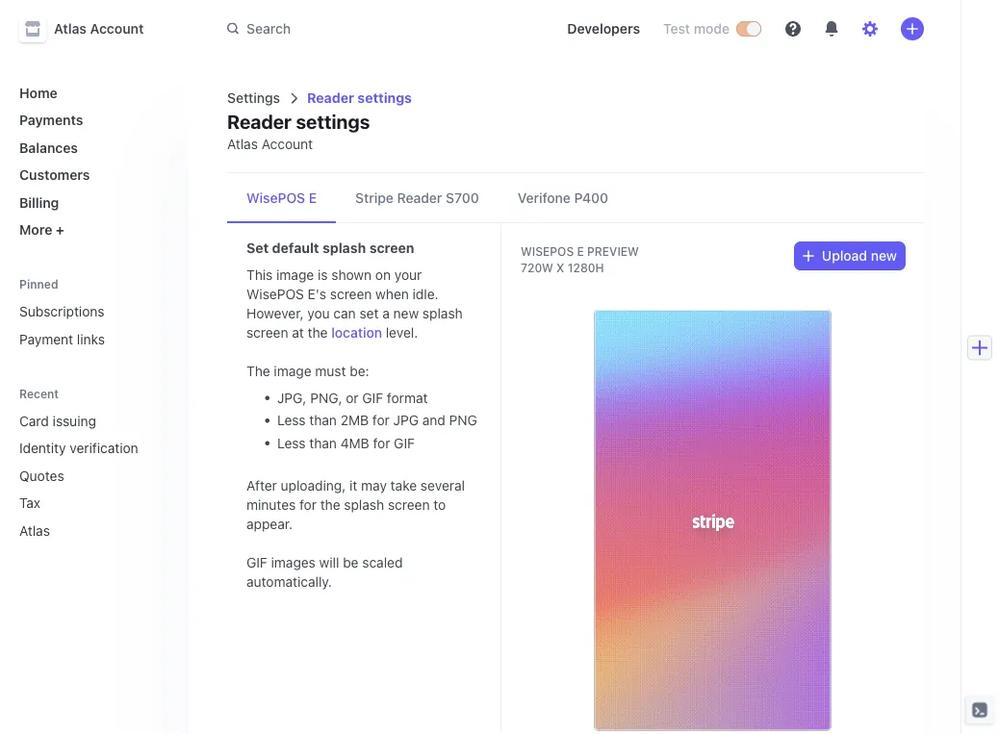 Task type: vqa. For each thing, say whether or not it's contained in the screenshot.
Pin to navigation icon for Atlas
yes



Task type: describe. For each thing, give the bounding box(es) containing it.
jpg, png, or gif format less than 2mb for jpg and png less than 4mb for gif
[[277, 390, 478, 451]]

recent
[[19, 387, 59, 400]]

tab list containing wisepos e
[[227, 173, 925, 223]]

png,
[[310, 390, 342, 406]]

wisepos e button
[[227, 173, 336, 223]]

balances link
[[12, 132, 173, 163]]

svg image
[[803, 251, 815, 262]]

issuing
[[53, 413, 96, 429]]

payment links
[[19, 331, 105, 347]]

screen down shown
[[330, 287, 372, 302]]

upload new
[[823, 248, 898, 264]]

take
[[391, 478, 417, 494]]

billing link
[[12, 187, 173, 218]]

png
[[450, 413, 478, 429]]

identity
[[19, 441, 66, 457]]

jpg,
[[277, 390, 307, 406]]

quotes
[[19, 468, 64, 484]]

atlas account
[[54, 21, 144, 37]]

screen up "on"
[[370, 240, 415, 256]]

tax link
[[12, 488, 146, 519]]

e for wisepos e
[[309, 190, 317, 206]]

edit pins image
[[156, 278, 168, 289]]

reader for reader settings atlas account
[[227, 110, 292, 132]]

developers link
[[560, 13, 648, 44]]

must
[[315, 364, 346, 380]]

pin to navigation image for card issuing
[[156, 413, 171, 429]]

reader inside 'button'
[[397, 190, 443, 206]]

scaled
[[362, 555, 403, 571]]

shown
[[332, 267, 372, 283]]

the inside this image is shown on your wisepos e's screen when idle. however, you can set a new splash screen at the
[[308, 325, 328, 341]]

uploading,
[[281, 478, 346, 494]]

set
[[360, 306, 379, 322]]

settings for reader settings
[[358, 90, 412, 106]]

upload new button
[[796, 243, 905, 270]]

set default splash screen
[[247, 240, 415, 256]]

new inside this image is shown on your wisepos e's screen when idle. however, you can set a new splash screen at the
[[394, 306, 419, 322]]

reader for reader settings
[[307, 90, 354, 106]]

search
[[247, 20, 291, 36]]

settings for reader settings atlas account
[[296, 110, 370, 132]]

4mb
[[341, 435, 370, 451]]

1280h
[[568, 261, 605, 275]]

to
[[434, 497, 446, 513]]

wisepos for wisepos e preview 720w x 1280h
[[521, 245, 574, 258]]

test mode
[[664, 21, 730, 37]]

e for wisepos e preview 720w x 1280h
[[577, 245, 584, 258]]

the image must be:
[[247, 364, 369, 380]]

+
[[56, 222, 64, 238]]

pinned navigation links element
[[12, 269, 177, 355]]

is
[[318, 267, 328, 283]]

identity verification
[[19, 441, 138, 457]]

however,
[[247, 306, 304, 322]]

pin to navigation image for tax
[[156, 496, 171, 511]]

atlas for atlas link
[[19, 523, 50, 539]]

balances
[[19, 140, 78, 156]]

0 vertical spatial gif
[[363, 390, 384, 406]]

the
[[247, 364, 270, 380]]

wisepos e preview 720w x 1280h
[[521, 245, 640, 275]]

format
[[387, 390, 428, 406]]

splash inside after uploading, it may take several minutes for the splash screen to appear.
[[344, 497, 385, 513]]

account inside atlas account button
[[90, 21, 144, 37]]

at
[[292, 325, 304, 341]]

billing
[[19, 195, 59, 210]]

recent navigation links element
[[0, 378, 189, 547]]

idle.
[[413, 287, 439, 302]]

x
[[557, 261, 565, 275]]

this
[[247, 267, 273, 283]]

1 than from the top
[[310, 413, 337, 429]]

may
[[361, 478, 387, 494]]

stripe reader s700 button
[[336, 173, 499, 223]]

can
[[334, 306, 356, 322]]

stripe reader s700
[[356, 190, 479, 206]]

recent element
[[0, 406, 189, 547]]

preview
[[588, 245, 640, 258]]

test
[[664, 21, 691, 37]]

the inside after uploading, it may take several minutes for the splash screen to appear.
[[320, 497, 341, 513]]

wisepos for wisepos e
[[247, 190, 306, 206]]

pin to navigation image for quotes
[[156, 468, 171, 484]]

automatically.
[[247, 574, 332, 590]]

atlas inside reader settings atlas account
[[227, 136, 258, 152]]

2 less from the top
[[277, 435, 306, 451]]

default
[[272, 240, 319, 256]]

s700
[[446, 190, 479, 206]]

account inside reader settings atlas account
[[262, 136, 313, 152]]

subscriptions link
[[12, 296, 173, 328]]

2mb
[[341, 413, 369, 429]]

0 vertical spatial splash
[[323, 240, 366, 256]]

settings
[[227, 90, 280, 106]]

appear.
[[247, 516, 293, 532]]

more
[[19, 222, 52, 238]]

1 vertical spatial gif
[[394, 435, 415, 451]]

this image is shown on your wisepos e's screen when idle. however, you can set a new splash screen at the
[[247, 267, 463, 341]]

customers
[[19, 167, 90, 183]]

new inside button
[[872, 248, 898, 264]]

verifone p400 button
[[499, 173, 628, 223]]

payments link
[[12, 105, 173, 136]]



Task type: locate. For each thing, give the bounding box(es) containing it.
the down you at left
[[308, 325, 328, 341]]

quotes link
[[12, 460, 146, 492]]

1 vertical spatial image
[[274, 364, 312, 380]]

atlas link
[[12, 515, 146, 547]]

card issuing link
[[12, 406, 146, 437]]

pinned element
[[12, 296, 173, 355]]

upload
[[823, 248, 868, 264]]

1 vertical spatial less
[[277, 435, 306, 451]]

1 pin to navigation image from the top
[[156, 441, 171, 456]]

pin to navigation image
[[156, 413, 171, 429], [156, 496, 171, 511]]

payments
[[19, 112, 83, 128]]

image up jpg,
[[274, 364, 312, 380]]

subscriptions
[[19, 304, 105, 320]]

more +
[[19, 222, 64, 238]]

wisepos up set
[[247, 190, 306, 206]]

set
[[247, 240, 269, 256]]

e's
[[308, 287, 327, 302]]

0 horizontal spatial account
[[90, 21, 144, 37]]

atlas for atlas account
[[54, 21, 87, 37]]

0 horizontal spatial reader
[[227, 110, 292, 132]]

1 horizontal spatial e
[[577, 245, 584, 258]]

splash
[[323, 240, 366, 256], [423, 306, 463, 322], [344, 497, 385, 513]]

image for the
[[274, 364, 312, 380]]

pinned
[[19, 278, 58, 291]]

2 pin to navigation image from the top
[[156, 496, 171, 511]]

0 vertical spatial settings
[[358, 90, 412, 106]]

0 vertical spatial atlas
[[54, 21, 87, 37]]

verifone
[[518, 190, 571, 206]]

clear history image
[[156, 387, 168, 399]]

minutes
[[247, 497, 296, 513]]

screen
[[370, 240, 415, 256], [330, 287, 372, 302], [247, 325, 289, 341], [388, 497, 430, 513]]

1 horizontal spatial gif
[[363, 390, 384, 406]]

settings image
[[863, 21, 879, 37]]

1 vertical spatial for
[[373, 435, 391, 451]]

location link
[[332, 325, 382, 341]]

splash down may
[[344, 497, 385, 513]]

0 vertical spatial reader
[[307, 90, 354, 106]]

location
[[332, 325, 382, 341]]

for
[[373, 413, 390, 429], [373, 435, 391, 451], [300, 497, 317, 513]]

verifone p400
[[518, 190, 609, 206]]

0 vertical spatial wisepos
[[247, 190, 306, 206]]

1 vertical spatial account
[[262, 136, 313, 152]]

0 vertical spatial pin to navigation image
[[156, 441, 171, 456]]

atlas
[[54, 21, 87, 37], [227, 136, 258, 152], [19, 523, 50, 539]]

wisepos e
[[247, 190, 317, 206]]

1 less from the top
[[277, 413, 306, 429]]

reader settings
[[307, 90, 412, 106]]

atlas down settings
[[227, 136, 258, 152]]

wisepos inside this image is shown on your wisepos e's screen when idle. however, you can set a new splash screen at the
[[247, 287, 304, 302]]

e up 1280h
[[577, 245, 584, 258]]

wisepos inside wisepos e button
[[247, 190, 306, 206]]

pin to navigation image down clear history image
[[156, 413, 171, 429]]

1 horizontal spatial account
[[262, 136, 313, 152]]

1 vertical spatial pin to navigation image
[[156, 468, 171, 484]]

developers
[[568, 21, 641, 37]]

gif images will be scaled automatically.
[[247, 555, 403, 590]]

1 vertical spatial atlas
[[227, 136, 258, 152]]

images
[[271, 555, 316, 571]]

reader up reader settings atlas account
[[307, 90, 354, 106]]

help image
[[786, 21, 801, 37]]

for inside after uploading, it may take several minutes for the splash screen to appear.
[[300, 497, 317, 513]]

Search text field
[[216, 11, 537, 46]]

splash down idle.
[[423, 306, 463, 322]]

jpg
[[394, 413, 419, 429]]

0 horizontal spatial new
[[394, 306, 419, 322]]

e inside 'wisepos e preview 720w x 1280h'
[[577, 245, 584, 258]]

1 vertical spatial than
[[310, 435, 337, 451]]

1 vertical spatial e
[[577, 245, 584, 258]]

identity verification link
[[12, 433, 146, 464]]

0 horizontal spatial e
[[309, 190, 317, 206]]

2 vertical spatial pin to navigation image
[[156, 523, 171, 539]]

e
[[309, 190, 317, 206], [577, 245, 584, 258]]

screen down however,
[[247, 325, 289, 341]]

2 vertical spatial for
[[300, 497, 317, 513]]

atlas down tax
[[19, 523, 50, 539]]

wisepos inside 'wisepos e preview 720w x 1280h'
[[521, 245, 574, 258]]

after uploading, it may take several minutes for the splash screen to appear.
[[247, 478, 465, 532]]

wisepos up 720w
[[521, 245, 574, 258]]

for right "4mb"
[[373, 435, 391, 451]]

720w
[[521, 261, 554, 275]]

1 vertical spatial wisepos
[[521, 245, 574, 258]]

than left "4mb"
[[310, 435, 337, 451]]

reader settings atlas account
[[227, 110, 370, 152]]

0 vertical spatial image
[[277, 267, 314, 283]]

reader down settings link
[[227, 110, 292, 132]]

0 vertical spatial e
[[309, 190, 317, 206]]

reader inside reader settings atlas account
[[227, 110, 292, 132]]

be
[[343, 555, 359, 571]]

new
[[872, 248, 898, 264], [394, 306, 419, 322]]

image down default
[[277, 267, 314, 283]]

0 vertical spatial pin to navigation image
[[156, 413, 171, 429]]

atlas up "home" link
[[54, 21, 87, 37]]

image inside this image is shown on your wisepos e's screen when idle. however, you can set a new splash screen at the
[[277, 267, 314, 283]]

1 horizontal spatial reader
[[307, 90, 354, 106]]

settings down reader settings
[[296, 110, 370, 132]]

0 vertical spatial for
[[373, 413, 390, 429]]

1 horizontal spatial new
[[872, 248, 898, 264]]

on
[[376, 267, 391, 283]]

reader left the s700
[[397, 190, 443, 206]]

2 vertical spatial reader
[[397, 190, 443, 206]]

2 pin to navigation image from the top
[[156, 468, 171, 484]]

be:
[[350, 364, 369, 380]]

location level.
[[332, 325, 418, 341]]

links
[[77, 331, 105, 347]]

new up level.
[[394, 306, 419, 322]]

account up wisepos e
[[262, 136, 313, 152]]

and
[[423, 413, 446, 429]]

1 vertical spatial reader
[[227, 110, 292, 132]]

screen down take
[[388, 497, 430, 513]]

0 vertical spatial than
[[310, 413, 337, 429]]

settings down search text field
[[358, 90, 412, 106]]

a
[[383, 306, 390, 322]]

new right the upload
[[872, 248, 898, 264]]

level.
[[386, 325, 418, 341]]

verification
[[70, 441, 138, 457]]

when
[[376, 287, 409, 302]]

after
[[247, 478, 277, 494]]

settings
[[358, 90, 412, 106], [296, 110, 370, 132]]

gif
[[363, 390, 384, 406], [394, 435, 415, 451], [247, 555, 268, 571]]

2 horizontal spatial reader
[[397, 190, 443, 206]]

image
[[277, 267, 314, 283], [274, 364, 312, 380]]

1 vertical spatial settings
[[296, 110, 370, 132]]

the down uploading,
[[320, 497, 341, 513]]

tax
[[19, 496, 41, 511]]

2 than from the top
[[310, 435, 337, 451]]

the
[[308, 325, 328, 341], [320, 497, 341, 513]]

Search search field
[[216, 11, 537, 46]]

pin to navigation image for atlas
[[156, 523, 171, 539]]

2 horizontal spatial gif
[[394, 435, 415, 451]]

it
[[350, 478, 358, 494]]

account
[[90, 21, 144, 37], [262, 136, 313, 152]]

0 vertical spatial less
[[277, 413, 306, 429]]

or
[[346, 390, 359, 406]]

several
[[421, 478, 465, 494]]

3 pin to navigation image from the top
[[156, 523, 171, 539]]

0 horizontal spatial atlas
[[19, 523, 50, 539]]

payment
[[19, 331, 73, 347]]

account up "home" link
[[90, 21, 144, 37]]

1 horizontal spatial atlas
[[54, 21, 87, 37]]

0 vertical spatial the
[[308, 325, 328, 341]]

0 vertical spatial new
[[872, 248, 898, 264]]

splash up shown
[[323, 240, 366, 256]]

pin to navigation image
[[156, 441, 171, 456], [156, 468, 171, 484], [156, 523, 171, 539]]

e inside button
[[309, 190, 317, 206]]

image for this
[[277, 267, 314, 283]]

gif left images on the bottom left
[[247, 555, 268, 571]]

settings inside reader settings atlas account
[[296, 110, 370, 132]]

e up default
[[309, 190, 317, 206]]

2 vertical spatial splash
[[344, 497, 385, 513]]

home link
[[12, 77, 173, 108]]

core navigation links element
[[12, 77, 173, 246]]

payment links link
[[12, 324, 173, 355]]

atlas inside the recent element
[[19, 523, 50, 539]]

less
[[277, 413, 306, 429], [277, 435, 306, 451]]

splash inside this image is shown on your wisepos e's screen when idle. however, you can set a new splash screen at the
[[423, 306, 463, 322]]

screen inside after uploading, it may take several minutes for the splash screen to appear.
[[388, 497, 430, 513]]

wisepos up however,
[[247, 287, 304, 302]]

atlas inside button
[[54, 21, 87, 37]]

2 vertical spatial gif
[[247, 555, 268, 571]]

for left jpg
[[373, 413, 390, 429]]

1 vertical spatial splash
[[423, 306, 463, 322]]

your
[[395, 267, 422, 283]]

than down png,
[[310, 413, 337, 429]]

0 vertical spatial account
[[90, 21, 144, 37]]

p400
[[575, 190, 609, 206]]

atlas account button
[[19, 15, 163, 42]]

card
[[19, 413, 49, 429]]

0 horizontal spatial gif
[[247, 555, 268, 571]]

pin to navigation image for identity verification
[[156, 441, 171, 456]]

pin to navigation image right tax link
[[156, 496, 171, 511]]

1 vertical spatial the
[[320, 497, 341, 513]]

you
[[308, 306, 330, 322]]

gif down jpg
[[394, 435, 415, 451]]

1 vertical spatial pin to navigation image
[[156, 496, 171, 511]]

mode
[[694, 21, 730, 37]]

gif inside gif images will be scaled automatically.
[[247, 555, 268, 571]]

than
[[310, 413, 337, 429], [310, 435, 337, 451]]

1 vertical spatial new
[[394, 306, 419, 322]]

2 vertical spatial atlas
[[19, 523, 50, 539]]

2 vertical spatial wisepos
[[247, 287, 304, 302]]

stripe
[[356, 190, 394, 206]]

for down uploading,
[[300, 497, 317, 513]]

gif right or
[[363, 390, 384, 406]]

1 pin to navigation image from the top
[[156, 413, 171, 429]]

settings link
[[227, 90, 280, 106]]

tab list
[[227, 173, 925, 223]]

2 horizontal spatial atlas
[[227, 136, 258, 152]]

will
[[319, 555, 339, 571]]



